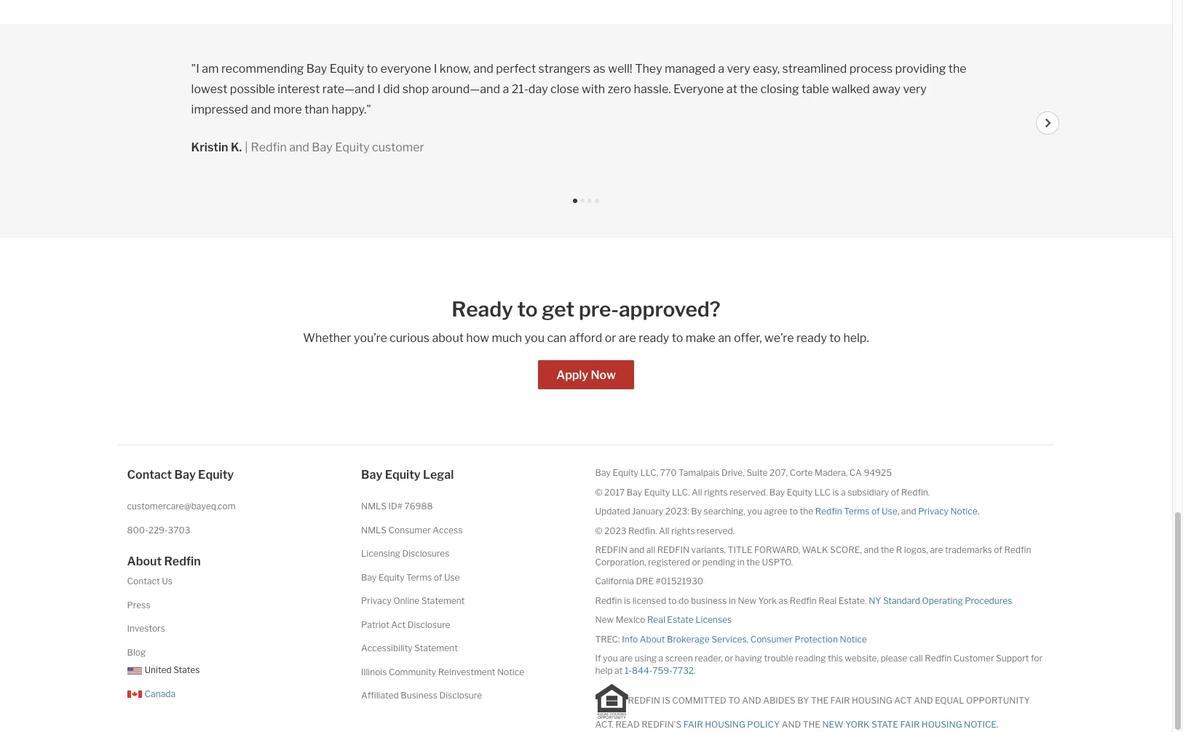 Task type: locate. For each thing, give the bounding box(es) containing it.
0 horizontal spatial ready
[[639, 331, 670, 345]]

us
[[162, 576, 173, 587]]

privacy up logos,
[[919, 506, 949, 517]]

1 horizontal spatial as
[[779, 595, 788, 606]]

protection
[[795, 634, 838, 645]]

equity up rate—and
[[330, 62, 364, 76]]

or right afford on the top
[[605, 331, 617, 345]]

you left can
[[525, 331, 545, 345]]

very left easy,
[[727, 62, 751, 76]]

rights down 2023:
[[672, 526, 695, 537]]

fair for committed
[[831, 696, 850, 707]]

customer
[[954, 653, 995, 664]]

redfin for is
[[628, 696, 661, 707]]

1 horizontal spatial very
[[904, 82, 927, 96]]

to up rate—and
[[367, 62, 378, 76]]

reserved. up the variants,
[[697, 526, 735, 537]]

1 horizontal spatial rights
[[704, 487, 728, 498]]

notice up the website, at the bottom right of the page
[[840, 634, 867, 645]]

2 horizontal spatial fair
[[901, 720, 920, 731]]

0 vertical spatial redfin.
[[902, 487, 930, 498]]

1 horizontal spatial redfin.
[[902, 487, 930, 498]]

redfin right |
[[251, 141, 287, 154]]

you
[[525, 331, 545, 345], [748, 506, 763, 517], [603, 653, 618, 664]]

2 © from the top
[[595, 526, 603, 537]]

licensing disclosures link
[[361, 543, 577, 566]]

0 vertical spatial about
[[127, 555, 162, 569]]

1 nmls from the top
[[361, 501, 387, 512]]

i left did
[[377, 82, 381, 96]]

housing down to
[[705, 720, 746, 731]]

did
[[383, 82, 400, 96]]

0 horizontal spatial consumer
[[389, 525, 431, 536]]

madera,
[[815, 468, 848, 479]]

nmls for nmls id# 76988
[[361, 501, 387, 512]]

0 vertical spatial is
[[833, 487, 839, 498]]

disclosure down 'privacy online statement'
[[408, 620, 451, 630]]

recommending
[[221, 62, 304, 76]]

ny
[[869, 595, 882, 606]]

ready down the approved?
[[639, 331, 670, 345]]

contact up customercare@bayeq.com at the left bottom
[[127, 468, 172, 482]]

© left 2023
[[595, 526, 603, 537]]

at right 'everyone'
[[727, 82, 738, 96]]

close
[[551, 82, 580, 96]]

as left well! in the right top of the page
[[593, 62, 606, 76]]

housing down equal
[[922, 720, 963, 731]]

0 horizontal spatial real
[[648, 615, 666, 626]]

fair for policy
[[901, 720, 920, 731]]

fair down committed
[[684, 720, 703, 731]]

fair up fair housing policy and the new york state fair housing notice .
[[831, 696, 850, 707]]

are inside if you are using a screen reader, or having trouble reading this website, please call redfin customer support for help at
[[620, 653, 633, 664]]

in inside redfin and all redfin variants, title forward, walk score, and the r logos, are trademarks of redfin corporation, registered or pending in the uspto.
[[738, 557, 745, 568]]

redfin up us
[[164, 555, 201, 569]]

the right by at right
[[811, 696, 829, 707]]

use down the subsidiary
[[882, 506, 898, 517]]

1 vertical spatial in
[[729, 595, 736, 606]]

1 vertical spatial notice
[[840, 634, 867, 645]]

1 vertical spatial contact
[[127, 576, 160, 587]]

© for © 2023 redfin. all rights reserved.
[[595, 526, 603, 537]]

r
[[896, 545, 903, 556]]

1 vertical spatial consumer
[[751, 634, 793, 645]]

this
[[828, 653, 843, 664]]

and left privacy notice link
[[902, 506, 917, 517]]

0 vertical spatial disclosure
[[408, 620, 451, 630]]

searching,
[[704, 506, 746, 517]]

1 vertical spatial ©
[[595, 526, 603, 537]]

strangers
[[539, 62, 591, 76]]

1 contact from the top
[[127, 468, 172, 482]]

1 horizontal spatial all
[[692, 487, 703, 498]]

pending
[[703, 557, 736, 568]]

you inside if you are using a screen reader, or having trouble reading this website, please call redfin customer support for help at
[[603, 653, 618, 664]]

844-
[[632, 665, 653, 676]]

and left all
[[630, 545, 645, 556]]

equal
[[935, 696, 965, 707]]

contact left us
[[127, 576, 160, 587]]

1 horizontal spatial is
[[833, 487, 839, 498]]

© for © 2017 bay equity llc. all rights reserved. bay equity llc is a subsidiary of redfin.
[[595, 487, 603, 498]]

walk
[[802, 545, 828, 556]]

or
[[605, 331, 617, 345], [692, 557, 701, 568], [725, 653, 733, 664]]

redfin right the trademarks
[[1005, 545, 1032, 556]]

1 vertical spatial at
[[615, 665, 623, 676]]

0 vertical spatial privacy
[[919, 506, 949, 517]]

the inside redfin is committed to and abides by the fair housing act and equal opportunity act. read redfin's
[[811, 696, 829, 707]]

a up 1-844-759-7732 . at the bottom
[[659, 653, 664, 664]]

1 vertical spatial statement
[[415, 643, 458, 654]]

consumer up trouble
[[751, 634, 793, 645]]

disclosure inside 'link'
[[408, 620, 451, 630]]

are right logos,
[[930, 545, 944, 556]]

1 horizontal spatial consumer
[[751, 634, 793, 645]]

the
[[949, 62, 967, 76], [740, 82, 758, 96], [800, 506, 814, 517], [881, 545, 895, 556], [747, 557, 760, 568]]

procedures
[[965, 595, 1013, 606]]

nmls left id#
[[361, 501, 387, 512]]

illinois
[[361, 667, 387, 678]]

0 horizontal spatial as
[[593, 62, 606, 76]]

2 contact from the top
[[127, 576, 160, 587]]

terms down the subsidiary
[[844, 506, 870, 517]]

. down reader,
[[694, 665, 696, 676]]

1 vertical spatial or
[[692, 557, 701, 568]]

website,
[[845, 653, 879, 664]]

hassle.
[[634, 82, 671, 96]]

redfin down california
[[595, 595, 622, 606]]

redfin inside redfin is committed to and abides by the fair housing act and equal opportunity act. read redfin's
[[628, 696, 661, 707]]

privacy up patriot
[[361, 596, 392, 607]]

redfin inside if you are using a screen reader, or having trouble reading this website, please call redfin customer support for help at
[[925, 653, 952, 664]]

2 horizontal spatial housing
[[922, 720, 963, 731]]

or down services
[[725, 653, 733, 664]]

2 vertical spatial or
[[725, 653, 733, 664]]

of inside bay equity terms of use link
[[434, 572, 442, 583]]

in down title
[[738, 557, 745, 568]]

1 vertical spatial as
[[779, 595, 788, 606]]

, up having
[[747, 634, 749, 645]]

get
[[542, 297, 575, 322]]

, up r
[[898, 506, 900, 517]]

2 vertical spatial you
[[603, 653, 618, 664]]

0 horizontal spatial use
[[444, 572, 460, 583]]

0 vertical spatial in
[[738, 557, 745, 568]]

as inside "i am recommending bay equity to everyone i know, and perfect strangers as well! they managed a very easy, streamlined process providing the lowest possible interest rate—and i did shop around—and a 21-day close with zero hassle. everyone at the closing table walked away very impressed and more than happy."
[[593, 62, 606, 76]]

do
[[679, 595, 689, 606]]

2 horizontal spatial you
[[748, 506, 763, 517]]

reserved.
[[730, 487, 768, 498], [697, 526, 735, 537]]

2 vertical spatial notice
[[497, 667, 525, 678]]

0 horizontal spatial i
[[377, 82, 381, 96]]

is right llc
[[833, 487, 839, 498]]

redfin up corporation, at the right bottom of the page
[[595, 545, 628, 556]]

© 2017 bay equity llc. all rights reserved. bay equity llc is a subsidiary of redfin.
[[595, 487, 930, 498]]

1 horizontal spatial at
[[727, 82, 738, 96]]

the left new
[[803, 720, 821, 731]]

llc
[[815, 487, 831, 498]]

0 horizontal spatial all
[[659, 526, 670, 537]]

reserved. down bay equity llc, 770 tamalpais drive, suite 207, corte madera, ca 94925
[[730, 487, 768, 498]]

california dre #01521930
[[595, 576, 704, 587]]

at
[[727, 82, 738, 96], [615, 665, 623, 676]]

0 vertical spatial you
[[525, 331, 545, 345]]

1 vertical spatial real
[[648, 615, 666, 626]]

2 vertical spatial .
[[997, 720, 999, 731]]

0 horizontal spatial in
[[729, 595, 736, 606]]

0 horizontal spatial new
[[595, 615, 614, 626]]

redfin is licensed to do business in new york as redfin real estate. ny standard operating procedures
[[595, 595, 1013, 606]]

real left estate.
[[819, 595, 837, 606]]

0 vertical spatial use
[[882, 506, 898, 517]]

0 vertical spatial statement
[[422, 596, 465, 607]]

variants,
[[692, 545, 726, 556]]

1 vertical spatial redfin.
[[629, 526, 657, 537]]

©
[[595, 487, 603, 498], [595, 526, 603, 537]]

walked
[[832, 82, 870, 96]]

ca
[[850, 468, 862, 479]]

are up 1-
[[620, 653, 633, 664]]

affiliated business disclosure link
[[361, 685, 577, 708]]

rights up searching,
[[704, 487, 728, 498]]

redfin for and
[[595, 545, 628, 556]]

0 vertical spatial i
[[434, 62, 437, 76]]

1 vertical spatial .
[[694, 665, 696, 676]]

1 horizontal spatial in
[[738, 557, 745, 568]]

about down 800-
[[127, 555, 162, 569]]

about inside the about redfin contact us
[[127, 555, 162, 569]]

redfin. up privacy notice link
[[902, 487, 930, 498]]

0 horizontal spatial .
[[694, 665, 696, 676]]

1 vertical spatial i
[[377, 82, 381, 96]]

0 vertical spatial nmls
[[361, 501, 387, 512]]

0 vertical spatial consumer
[[389, 525, 431, 536]]

disclosure down reinvestment
[[440, 691, 482, 701]]

1 vertical spatial the
[[803, 720, 821, 731]]

0 horizontal spatial is
[[624, 595, 631, 606]]

notice
[[964, 720, 997, 731]]

info about brokerage services link
[[622, 634, 747, 645]]

the right providing
[[949, 62, 967, 76]]

consumer up licensing disclosures
[[389, 525, 431, 536]]

and down by at right
[[782, 720, 801, 731]]

contact
[[127, 468, 172, 482], [127, 576, 160, 587]]

united
[[145, 665, 172, 676]]

new left york
[[738, 595, 757, 606]]

1 horizontal spatial notice
[[840, 634, 867, 645]]

tamalpais
[[679, 468, 720, 479]]

. down the opportunity
[[997, 720, 999, 731]]

slide 3 dot image
[[588, 199, 592, 203]]

is up mexico
[[624, 595, 631, 606]]

0 vertical spatial as
[[593, 62, 606, 76]]

redfin. down january
[[629, 526, 657, 537]]

kristin k. | redfin and bay equity customer
[[191, 141, 424, 154]]

real down licensed
[[648, 615, 666, 626]]

2 vertical spatial are
[[620, 653, 633, 664]]

in right business
[[729, 595, 736, 606]]

us flag image
[[127, 668, 142, 675]]

i left "know,"
[[434, 62, 437, 76]]

well!
[[608, 62, 633, 76]]

are down pre-
[[619, 331, 636, 345]]

community
[[389, 667, 436, 678]]

1 vertical spatial about
[[640, 634, 665, 645]]

providing
[[896, 62, 946, 76]]

800-
[[127, 525, 148, 536]]

of down the subsidiary
[[872, 506, 880, 517]]

0 vertical spatial .
[[978, 506, 980, 517]]

to left help.
[[830, 331, 841, 345]]

services
[[712, 634, 747, 645]]

business
[[691, 595, 727, 606]]

or down the variants,
[[692, 557, 701, 568]]

day
[[529, 82, 548, 96]]

fair down the act
[[901, 720, 920, 731]]

1 horizontal spatial or
[[692, 557, 701, 568]]

am
[[202, 62, 219, 76]]

all right llc.
[[692, 487, 703, 498]]

2 horizontal spatial notice
[[951, 506, 978, 517]]

1 horizontal spatial terms
[[844, 506, 870, 517]]

equity down happy."
[[335, 141, 370, 154]]

licensing disclosures
[[361, 549, 450, 559]]

accessibility statement
[[361, 643, 458, 654]]

nmls id# 76988
[[361, 501, 433, 512]]

0 horizontal spatial at
[[615, 665, 623, 676]]

k.
[[231, 141, 242, 154]]

the down title
[[747, 557, 760, 568]]

title
[[728, 545, 753, 556]]

0 vertical spatial rights
[[704, 487, 728, 498]]

all down 2023:
[[659, 526, 670, 537]]

1 vertical spatial rights
[[672, 526, 695, 537]]

new up trec:
[[595, 615, 614, 626]]

2 nmls from the top
[[361, 525, 387, 536]]

slide 1 dot image
[[573, 199, 578, 203]]

and right to
[[742, 696, 762, 707]]

affiliated
[[361, 691, 399, 701]]

screen
[[665, 653, 693, 664]]

you down © 2017 bay equity llc. all rights reserved. bay equity llc is a subsidiary of redfin.
[[748, 506, 763, 517]]

reading
[[796, 653, 826, 664]]

to inside "i am recommending bay equity to everyone i know, and perfect strangers as well! they managed a very easy, streamlined process providing the lowest possible interest rate—and i did shop around—and a 21-day close with zero hassle. everyone at the closing table walked away very impressed and more than happy."
[[367, 62, 378, 76]]

redfin.
[[902, 487, 930, 498], [629, 526, 657, 537]]

agree
[[764, 506, 788, 517]]

of right the trademarks
[[994, 545, 1003, 556]]

at left 1-
[[615, 665, 623, 676]]

notice up the trademarks
[[951, 506, 978, 517]]

0 vertical spatial ©
[[595, 487, 603, 498]]

privacy
[[919, 506, 949, 517], [361, 596, 392, 607]]

curious
[[390, 331, 430, 345]]

1 horizontal spatial and
[[782, 720, 801, 731]]

#01521930
[[656, 576, 704, 587]]

privacy online statement
[[361, 596, 465, 607]]

1 horizontal spatial real
[[819, 595, 837, 606]]

reinvestment
[[438, 667, 496, 678]]

january
[[632, 506, 664, 517]]

nmls inside 'link'
[[361, 525, 387, 536]]

states
[[173, 665, 200, 676]]

reader,
[[695, 653, 723, 664]]

everyone
[[381, 62, 431, 76]]

the down easy,
[[740, 82, 758, 96]]

1 ready from the left
[[639, 331, 670, 345]]

real
[[819, 595, 837, 606], [648, 615, 666, 626]]

housing inside redfin is committed to and abides by the fair housing act and equal opportunity act. read redfin's
[[852, 696, 893, 707]]

mexico
[[616, 615, 646, 626]]

notice right reinvestment
[[497, 667, 525, 678]]

1 vertical spatial ,
[[747, 634, 749, 645]]

1 horizontal spatial you
[[603, 653, 618, 664]]

equity down corte
[[787, 487, 813, 498]]

redfin right york
[[790, 595, 817, 606]]

1 vertical spatial terms
[[406, 572, 432, 583]]

housing for new
[[922, 720, 963, 731]]

streamlined
[[783, 62, 847, 76]]

0 horizontal spatial terms
[[406, 572, 432, 583]]

1 horizontal spatial use
[[882, 506, 898, 517]]

fair inside redfin is committed to and abides by the fair housing act and equal opportunity act. read redfin's
[[831, 696, 850, 707]]

fair housing policy and the new york state fair housing notice .
[[684, 720, 999, 731]]

bay down licensing
[[361, 572, 377, 583]]

impressed
[[191, 103, 248, 117]]

2 horizontal spatial and
[[914, 696, 934, 707]]

0 vertical spatial real
[[819, 595, 837, 606]]

can
[[547, 331, 567, 345]]

bay up interest at the top of page
[[307, 62, 327, 76]]

consumer inside 'link'
[[389, 525, 431, 536]]

slide 4 dot image
[[595, 199, 599, 203]]

1 vertical spatial nmls
[[361, 525, 387, 536]]

statement down bay equity terms of use link
[[422, 596, 465, 607]]

patriot act disclosure
[[361, 620, 451, 630]]

redfin inside the about redfin contact us
[[164, 555, 201, 569]]

closing
[[761, 82, 799, 96]]

to left do
[[668, 595, 677, 606]]

the left r
[[881, 545, 895, 556]]

1 vertical spatial are
[[930, 545, 944, 556]]

"i
[[191, 62, 199, 76]]

redfin left is
[[628, 696, 661, 707]]

of down disclosures
[[434, 572, 442, 583]]

1 horizontal spatial ready
[[797, 331, 827, 345]]

0 vertical spatial the
[[811, 696, 829, 707]]

nmls
[[361, 501, 387, 512], [361, 525, 387, 536]]

1 vertical spatial disclosure
[[440, 691, 482, 701]]

1 © from the top
[[595, 487, 603, 498]]

as
[[593, 62, 606, 76], [779, 595, 788, 606]]



Task type: describe. For each thing, give the bounding box(es) containing it.
call
[[910, 653, 923, 664]]

equity up nmls id# 76988
[[385, 468, 421, 482]]

trouble
[[764, 653, 794, 664]]

1 vertical spatial very
[[904, 82, 927, 96]]

ready
[[452, 297, 513, 322]]

apply now
[[557, 369, 616, 382]]

all
[[647, 545, 656, 556]]

contact bay equity
[[127, 468, 234, 482]]

please
[[881, 653, 908, 664]]

nmls consumer access
[[361, 525, 463, 536]]

much
[[492, 331, 522, 345]]

at inside "i am recommending bay equity to everyone i know, and perfect strangers as well! they managed a very easy, streamlined process providing the lowest possible interest rate—and i did shop around—and a 21-day close with zero hassle. everyone at the closing table walked away very impressed and more than happy."
[[727, 82, 738, 96]]

1 vertical spatial privacy
[[361, 596, 392, 607]]

an
[[718, 331, 732, 345]]

committed
[[672, 696, 727, 707]]

possible
[[230, 82, 275, 96]]

bay up customercare@bayeq.com at the left bottom
[[174, 468, 196, 482]]

at inside if you are using a screen reader, or having trouble reading this website, please call redfin customer support for help at
[[615, 665, 623, 676]]

by
[[798, 696, 809, 707]]

and up around—and
[[474, 62, 494, 76]]

bay equity terms of use link
[[361, 566, 577, 590]]

score,
[[830, 545, 862, 556]]

new
[[823, 720, 844, 731]]

or inside if you are using a screen reader, or having trouble reading this website, please call redfin customer support for help at
[[725, 653, 733, 664]]

to left make
[[672, 331, 683, 345]]

0 vertical spatial terms
[[844, 506, 870, 517]]

bay inside "i am recommending bay equity to everyone i know, and perfect strangers as well! they managed a very easy, streamlined process providing the lowest possible interest rate—and i did shop around—and a 21-day close with zero hassle. everyone at the closing table walked away very impressed and more than happy."
[[307, 62, 327, 76]]

they
[[635, 62, 663, 76]]

bay equity terms of use
[[361, 572, 460, 583]]

read
[[616, 720, 640, 731]]

trademarks
[[945, 545, 993, 556]]

0 horizontal spatial you
[[525, 331, 545, 345]]

subsidiary
[[848, 487, 889, 498]]

bay up nmls id# 76988
[[361, 468, 383, 482]]

offer,
[[734, 331, 762, 345]]

0 horizontal spatial housing
[[705, 720, 746, 731]]

equity down licensing
[[379, 572, 405, 583]]

uspto.
[[762, 557, 793, 568]]

if you are using a screen reader, or having trouble reading this website, please call redfin customer support for help at
[[595, 653, 1043, 676]]

equity down llc,
[[644, 487, 670, 498]]

0 horizontal spatial redfin.
[[629, 526, 657, 537]]

make
[[686, 331, 716, 345]]

press link
[[127, 594, 343, 618]]

redfin down llc
[[816, 506, 842, 517]]

licensing
[[361, 549, 401, 559]]

investors
[[127, 624, 165, 634]]

and right the "score,"
[[864, 545, 879, 556]]

next image
[[1044, 119, 1053, 128]]

0 horizontal spatial ,
[[747, 634, 749, 645]]

drive,
[[722, 468, 745, 479]]

slide 2 dot image
[[580, 199, 585, 203]]

logos,
[[904, 545, 929, 556]]

0 vertical spatial reserved.
[[730, 487, 768, 498]]

accessibility statement link
[[361, 637, 577, 661]]

kristin
[[191, 141, 228, 154]]

about redfin contact us
[[127, 555, 201, 587]]

estate.
[[839, 595, 867, 606]]

canadian flag image
[[127, 692, 142, 699]]

help
[[595, 665, 613, 676]]

0 horizontal spatial rights
[[672, 526, 695, 537]]

united states
[[145, 665, 200, 676]]

perfect
[[496, 62, 536, 76]]

© 2023 redfin. all rights reserved.
[[595, 526, 735, 537]]

1-844-759-7732 link
[[625, 665, 694, 676]]

how
[[466, 331, 489, 345]]

privacy online statement link
[[361, 590, 577, 614]]

contact us link
[[127, 570, 343, 594]]

a right llc
[[841, 487, 846, 498]]

0 vertical spatial or
[[605, 331, 617, 345]]

94925
[[864, 468, 892, 479]]

suite
[[747, 468, 768, 479]]

whether you're curious about how much you can afford or are ready to make an offer, we're ready to help.
[[303, 331, 869, 345]]

76988
[[405, 501, 433, 512]]

redfin terms of use link
[[816, 506, 898, 517]]

disclosure for affiliated business disclosure
[[440, 691, 482, 701]]

2 horizontal spatial .
[[997, 720, 999, 731]]

affiliated business disclosure
[[361, 691, 482, 701]]

policy
[[748, 720, 780, 731]]

canada link
[[127, 689, 176, 700]]

disclosure for patriot act disclosure
[[408, 620, 451, 630]]

770
[[660, 468, 677, 479]]

patriot
[[361, 620, 390, 630]]

zero
[[608, 82, 632, 96]]

operating
[[922, 595, 963, 606]]

2023
[[605, 526, 627, 537]]

the right agree at the right bottom of page
[[800, 506, 814, 517]]

and down more on the left of the page
[[289, 141, 310, 154]]

abides
[[763, 696, 796, 707]]

to right agree at the right bottom of page
[[790, 506, 798, 517]]

we're
[[765, 331, 794, 345]]

updated
[[595, 506, 630, 517]]

0 horizontal spatial fair
[[684, 720, 703, 731]]

redfin and all redfin variants, title forward, walk score, and the r logos, are trademarks of redfin corporation, registered or pending in the uspto.
[[595, 545, 1032, 568]]

easy,
[[753, 62, 780, 76]]

is
[[662, 696, 671, 707]]

1 horizontal spatial privacy
[[919, 506, 949, 517]]

investors link
[[127, 618, 343, 641]]

updated january 2023: by searching, you agree to the redfin terms of use , and privacy notice .
[[595, 506, 980, 517]]

1 horizontal spatial about
[[640, 634, 665, 645]]

info
[[622, 634, 638, 645]]

0 horizontal spatial and
[[742, 696, 762, 707]]

pre-
[[579, 297, 619, 322]]

or inside redfin and all redfin variants, title forward, walk score, and the r logos, are trademarks of redfin corporation, registered or pending in the uspto.
[[692, 557, 701, 568]]

0 horizontal spatial notice
[[497, 667, 525, 678]]

of inside redfin and all redfin variants, title forward, walk score, and the r logos, are trademarks of redfin corporation, registered or pending in the uspto.
[[994, 545, 1003, 556]]

0 horizontal spatial very
[[727, 62, 751, 76]]

contact inside the about redfin contact us
[[127, 576, 160, 587]]

interest
[[278, 82, 320, 96]]

1-844-759-7732 .
[[625, 665, 696, 676]]

1 horizontal spatial i
[[434, 62, 437, 76]]

bay up 2017 on the right bottom
[[595, 468, 611, 479]]

llc.
[[672, 487, 690, 498]]

1 horizontal spatial new
[[738, 595, 757, 606]]

to left get
[[517, 297, 538, 322]]

a inside if you are using a screen reader, or having trouble reading this website, please call redfin customer support for help at
[[659, 653, 664, 664]]

bay down than
[[312, 141, 333, 154]]

lowest
[[191, 82, 228, 96]]

1 vertical spatial reserved.
[[697, 526, 735, 537]]

229-
[[148, 525, 168, 536]]

nmls for nmls consumer access
[[361, 525, 387, 536]]

bay up agree at the right bottom of page
[[770, 487, 785, 498]]

0 vertical spatial notice
[[951, 506, 978, 517]]

patriot act disclosure link
[[361, 614, 577, 637]]

act
[[895, 696, 912, 707]]

equity up the customercare@bayeq.com link
[[198, 468, 234, 482]]

and down possible
[[251, 103, 271, 117]]

redfin up registered
[[657, 545, 690, 556]]

customer
[[372, 141, 424, 154]]

approved?
[[619, 297, 721, 322]]

if
[[595, 653, 601, 664]]

equal housing opportunity image
[[595, 685, 628, 720]]

bay right 2017 on the right bottom
[[627, 487, 643, 498]]

2 ready from the left
[[797, 331, 827, 345]]

bay equity legal
[[361, 468, 454, 482]]

of down 94925
[[891, 487, 900, 498]]

1 vertical spatial new
[[595, 615, 614, 626]]

act
[[391, 620, 406, 630]]

housing for abides
[[852, 696, 893, 707]]

corte
[[790, 468, 813, 479]]

bay inside bay equity terms of use link
[[361, 572, 377, 583]]

business
[[401, 691, 438, 701]]

around—and
[[432, 82, 500, 96]]

trec:
[[595, 634, 620, 645]]

a up 'everyone'
[[718, 62, 725, 76]]

equity up 2017 on the right bottom
[[613, 468, 639, 479]]

redfin inside redfin and all redfin variants, title forward, walk score, and the r logos, are trademarks of redfin corporation, registered or pending in the uspto.
[[1005, 545, 1032, 556]]

1 horizontal spatial ,
[[898, 506, 900, 517]]

licensed
[[633, 595, 667, 606]]

1 vertical spatial use
[[444, 572, 460, 583]]

1 vertical spatial is
[[624, 595, 631, 606]]

0 vertical spatial are
[[619, 331, 636, 345]]

equity inside "i am recommending bay equity to everyone i know, and perfect strangers as well! they managed a very easy, streamlined process providing the lowest possible interest rate—and i did shop around—and a 21-day close with zero hassle. everyone at the closing table walked away very impressed and more than happy."
[[330, 62, 364, 76]]

york
[[846, 720, 870, 731]]

are inside redfin and all redfin variants, title forward, walk score, and the r logos, are trademarks of redfin corporation, registered or pending in the uspto.
[[930, 545, 944, 556]]

a left 21-
[[503, 82, 509, 96]]

1 horizontal spatial .
[[978, 506, 980, 517]]

california
[[595, 576, 634, 587]]

forward,
[[755, 545, 801, 556]]

press
[[127, 600, 150, 611]]

1 vertical spatial all
[[659, 526, 670, 537]]

happy."
[[332, 103, 371, 117]]

brokerage
[[667, 634, 710, 645]]



Task type: vqa. For each thing, say whether or not it's contained in the screenshot.
The Bay
yes



